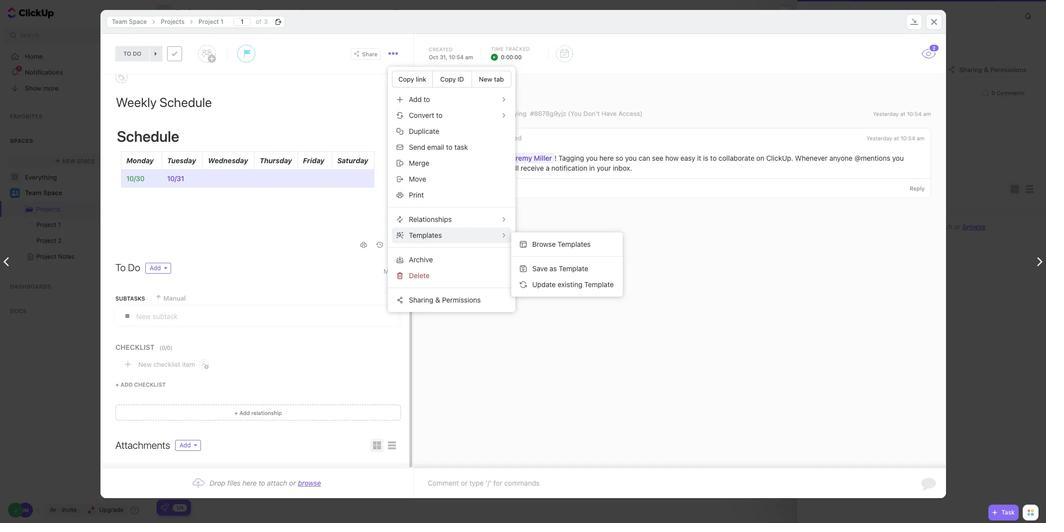 Task type: vqa. For each thing, say whether or not it's contained in the screenshot.
Files
yes



Task type: describe. For each thing, give the bounding box(es) containing it.
1 inside task locations element
[[221, 18, 223, 25]]

onboarding checklist button image
[[161, 504, 169, 512]]

0 horizontal spatial projects link
[[1, 201, 120, 217]]

0 vertical spatial drop files here to attach or browse
[[875, 223, 987, 231]]

collaborate
[[719, 154, 755, 162]]

schedule dialog
[[100, 10, 947, 498]]

0 vertical spatial sharing & permissions
[[960, 65, 1028, 73]]

id
[[458, 75, 464, 83]]

3 you from the left
[[893, 154, 904, 162]]

or for the bottom browse link
[[289, 479, 296, 487]]

board link
[[267, 0, 291, 25]]

tuesday
[[167, 156, 196, 165]]

upgrade
[[99, 506, 124, 514]]

as
[[550, 264, 557, 273]]

weekly schedule link
[[197, 145, 750, 162]]

at for created this task by copying
[[901, 111, 906, 117]]

1 horizontal spatial drop
[[875, 223, 891, 231]]

1 vertical spatial browse link
[[298, 479, 321, 487]]

created oct 31, 10:54 am
[[429, 46, 473, 60]]

new for new tab
[[479, 75, 493, 83]]

1 horizontal spatial sharing & permissions link
[[944, 63, 1032, 76]]

0 vertical spatial checklist
[[153, 360, 180, 368]]

it
[[698, 154, 702, 162]]

favorites
[[10, 113, 43, 119]]

0 comments
[[992, 90, 1026, 96]]

reply
[[910, 185, 925, 192]]

projects inside button
[[176, 8, 207, 17]]

access)
[[619, 110, 643, 117]]

calendar
[[309, 8, 339, 16]]

dashboards
[[10, 283, 51, 290]]

space inside task locations element
[[129, 18, 147, 25]]

templates inside 'templates' 'dropdown button'
[[409, 231, 442, 239]]

schedule inside weekly schedule link
[[223, 150, 252, 158]]

1 vertical spatial checklist
[[134, 381, 166, 388]]

clickup.
[[767, 154, 794, 162]]

yesterday at 10:54 am for created this task by copying
[[874, 111, 932, 117]]

2 horizontal spatial team
[[813, 12, 827, 19]]

inbox.
[[613, 164, 632, 172]]

projects button
[[172, 1, 207, 23]]

10/30
[[126, 174, 144, 183]]

1 vertical spatial sharing & permissions link
[[392, 292, 512, 308]]

task inside button
[[242, 62, 255, 68]]

2 horizontal spatial projects link
[[851, 12, 873, 19]]

attachments
[[115, 440, 170, 451]]

upgrade link
[[84, 503, 128, 517]]

automations
[[944, 8, 980, 16]]

checklist (0/0)
[[115, 343, 172, 351]]

new task
[[227, 62, 255, 68]]

browse templates
[[533, 240, 591, 248]]

am for commented
[[917, 135, 925, 141]]

am for created this task by copying
[[924, 111, 932, 117]]

existing
[[558, 280, 583, 289]]

more
[[43, 84, 59, 92]]

time tracked
[[491, 46, 530, 52]]

browse templates link
[[516, 236, 619, 252]]

team space inside sidebar navigation
[[25, 189, 62, 197]]

add
[[120, 381, 132, 388]]

can
[[639, 154, 650, 162]]

0 vertical spatial project 2
[[879, 12, 903, 19]]

show more
[[25, 84, 59, 92]]

everything
[[25, 173, 57, 181]]

sharing for sharing & permissions link to the bottom
[[409, 296, 434, 304]]

Search tasks... text field
[[167, 27, 249, 41]]

don't
[[584, 110, 600, 117]]

yesterday at 10:54 am for commented
[[867, 135, 925, 141]]

new tab link
[[472, 71, 512, 88]]

subtasks
[[115, 295, 145, 301]]

weekly
[[199, 150, 222, 158]]

2 you from the left
[[625, 154, 637, 162]]

here for the bottom browse link
[[242, 479, 257, 487]]

0
[[992, 90, 996, 96]]

on
[[757, 154, 765, 162]]

3 for of 3
[[264, 18, 268, 25]]

to inside ! tagging you here so you can see how easy it is to collaborate on clickup. whenever anyone @mentions you about work, you'll receive a notification in your inbox.
[[711, 154, 717, 162]]

table
[[403, 8, 421, 16]]

merge
[[409, 159, 430, 167]]

move link
[[392, 171, 512, 187]]

move
[[409, 175, 427, 183]]

projects inside sidebar navigation
[[36, 205, 61, 213]]

10:54 for commented
[[901, 135, 916, 141]]

item
[[182, 360, 195, 368]]

easy
[[681, 154, 696, 162]]

tagging
[[559, 154, 584, 162]]

user friends image
[[11, 190, 19, 196]]

template for update existing template
[[585, 280, 614, 289]]

copy link button
[[392, 71, 433, 88]]

archive link
[[392, 252, 512, 268]]

10:54 inside created oct 31, 10:54 am
[[449, 54, 464, 60]]

merge link
[[392, 155, 512, 171]]

new space
[[63, 158, 95, 164]]

templates inside 'browse templates' link
[[558, 240, 591, 248]]

save
[[533, 264, 548, 273]]

(you
[[568, 110, 582, 117]]

comments
[[997, 90, 1026, 96]]

+ add checklist
[[115, 381, 166, 388]]

0 horizontal spatial sharing & permissions
[[409, 296, 481, 304]]

copy id button
[[433, 71, 472, 88]]

0 vertical spatial &
[[985, 65, 989, 73]]

anyone
[[830, 154, 853, 162]]

you'll
[[502, 164, 519, 172]]

in
[[589, 164, 595, 172]]

do
[[128, 262, 140, 273]]

1 horizontal spatial files
[[893, 223, 906, 231]]

new for new task
[[227, 62, 240, 68]]

1 you from the left
[[586, 154, 598, 162]]

task 3
[[199, 328, 219, 336]]

notifications link
[[0, 64, 150, 80]]

2 inside sidebar navigation
[[58, 237, 62, 244]]

board
[[267, 8, 287, 16]]

tracked
[[505, 46, 530, 52]]

1 vertical spatial project 1 link
[[0, 217, 130, 233]]

print
[[409, 191, 424, 199]]

yesterday for created this task by copying
[[874, 111, 899, 117]]

saturday
[[337, 156, 368, 165]]

is
[[704, 154, 709, 162]]

+ new task
[[186, 167, 215, 173]]

project 1 inside sidebar navigation
[[36, 221, 61, 229]]

1 horizontal spatial permissions
[[991, 65, 1028, 73]]

project inside task locations element
[[198, 18, 219, 25]]

1 vertical spatial &
[[436, 296, 441, 304]]

gantt
[[362, 8, 380, 16]]

task body element
[[100, 66, 413, 468]]

monday
[[126, 156, 154, 165]]



Task type: locate. For each thing, give the bounding box(es) containing it.
table link
[[403, 0, 425, 25]]

or
[[955, 223, 961, 231], [289, 479, 296, 487]]

schedule right weekly
[[223, 150, 252, 158]]

sharing
[[960, 65, 983, 73], [409, 296, 434, 304]]

2 horizontal spatial team space
[[813, 12, 845, 19]]

search tasks...
[[167, 30, 208, 37]]

0 vertical spatial templates
[[409, 231, 442, 239]]

drop inside schedule dialog
[[210, 479, 225, 487]]

notes
[[58, 253, 75, 260]]

template up the update existing template
[[559, 264, 589, 273]]

you
[[586, 154, 598, 162], [625, 154, 637, 162], [893, 154, 904, 162]]

team inside task locations element
[[112, 18, 127, 25]]

project 2 link up the notes on the top
[[0, 233, 130, 249]]

to
[[446, 143, 453, 151], [711, 154, 717, 162], [924, 223, 931, 231], [259, 479, 265, 487]]

sharing for sharing & permissions link to the right
[[960, 65, 983, 73]]

attach inside schedule dialog
[[267, 479, 287, 487]]

task locations element
[[100, 10, 947, 34]]

1 horizontal spatial project 1
[[198, 18, 223, 25]]

team space
[[813, 12, 845, 19], [112, 18, 147, 25], [25, 189, 62, 197]]

new tab
[[479, 75, 504, 83]]

1/4
[[176, 505, 184, 511]]

! tagging you here so you can see how easy it is to collaborate on clickup. whenever anyone @mentions you about work, you'll receive a notification in your inbox.
[[462, 154, 906, 172]]

0 horizontal spatial copy
[[399, 75, 414, 83]]

0 vertical spatial browse
[[963, 223, 987, 231]]

search for search
[[19, 31, 39, 39]]

0 vertical spatial schedule
[[117, 127, 179, 145]]

1 horizontal spatial browse
[[963, 223, 987, 231]]

attach for browse link to the top
[[933, 223, 953, 231]]

projects link
[[851, 12, 873, 19], [156, 16, 189, 28], [1, 201, 120, 217]]

search left the tasks...
[[167, 30, 186, 37]]

update
[[533, 280, 556, 289]]

0 vertical spatial share button
[[1005, 4, 1038, 20]]

0 horizontal spatial search
[[19, 31, 39, 39]]

drop files here to attach or browse inside schedule dialog
[[210, 479, 321, 487]]

task inside 'link'
[[455, 143, 468, 151]]

receive
[[521, 164, 544, 172]]

task right list info image
[[242, 62, 255, 68]]

0 vertical spatial +
[[186, 167, 190, 173]]

1 horizontal spatial share
[[1018, 9, 1034, 16]]

0 vertical spatial am
[[465, 54, 473, 60]]

1 up search tasks... text box
[[221, 18, 223, 25]]

to
[[115, 262, 126, 273]]

mine
[[384, 267, 399, 275]]

checklist
[[115, 343, 155, 351]]

0 horizontal spatial browse
[[298, 479, 321, 487]]

1 vertical spatial 3
[[215, 328, 219, 336]]

1 horizontal spatial 1
[[221, 18, 223, 25]]

tasks...
[[188, 30, 208, 37]]

0 vertical spatial project 2 link
[[879, 12, 903, 19]]

1 copy from the left
[[399, 75, 414, 83]]

0 vertical spatial template
[[559, 264, 589, 273]]

files
[[893, 223, 906, 231], [227, 479, 240, 487]]

share button
[[1005, 4, 1038, 20], [351, 48, 381, 59]]

search up home
[[19, 31, 39, 39]]

1 horizontal spatial you
[[625, 154, 637, 162]]

favorites button
[[0, 104, 150, 128]]

1 vertical spatial project 1
[[36, 221, 61, 229]]

am inside created oct 31, 10:54 am
[[465, 54, 473, 60]]

+ for + new task
[[186, 167, 190, 173]]

0 horizontal spatial here
[[242, 479, 257, 487]]

team space link inside task locations element
[[107, 16, 152, 28]]

task inside schedule dialog
[[479, 110, 492, 117]]

sharing & permissions link
[[944, 63, 1032, 76], [392, 292, 512, 308]]

1 horizontal spatial projects link
[[156, 16, 189, 28]]

1 vertical spatial attach
[[267, 479, 287, 487]]

0 vertical spatial sharing
[[960, 65, 983, 73]]

0 vertical spatial drop
[[875, 223, 891, 231]]

sharing & permissions link down 'delete' link in the bottom of the page
[[392, 292, 512, 308]]

share button inside task details element
[[351, 48, 381, 59]]

sharing & permissions
[[960, 65, 1028, 73], [409, 296, 481, 304]]

duplicate
[[409, 127, 440, 135]]

1 horizontal spatial browse link
[[963, 223, 987, 231]]

onboarding checklist button element
[[161, 504, 169, 512]]

0 horizontal spatial schedule
[[117, 127, 179, 145]]

0 vertical spatial yesterday at 10:54 am
[[874, 111, 932, 117]]

1 vertical spatial permissions
[[442, 296, 481, 304]]

this
[[467, 110, 478, 117]]

permissions up 0 comments
[[991, 65, 1028, 73]]

new up the everything link
[[63, 158, 75, 164]]

1 horizontal spatial search
[[167, 30, 186, 37]]

2 horizontal spatial you
[[893, 154, 904, 162]]

3 for task 3
[[215, 328, 219, 336]]

0 vertical spatial 1
[[221, 18, 223, 25]]

1 vertical spatial sharing
[[409, 296, 434, 304]]

copy inside button
[[399, 75, 414, 83]]

project 1 up search tasks... text box
[[198, 18, 223, 25]]

1 horizontal spatial task
[[1002, 509, 1016, 516]]

new inside task body element
[[138, 360, 152, 368]]

project notes
[[36, 253, 75, 260]]

1 horizontal spatial share button
[[1005, 4, 1038, 20]]

1 vertical spatial browse
[[298, 479, 321, 487]]

sharing & permissions down 'delete' link in the bottom of the page
[[409, 296, 481, 304]]

template for save as template
[[559, 264, 589, 273]]

templates up archive
[[409, 231, 442, 239]]

template right existing
[[585, 280, 614, 289]]

task down weekly
[[204, 167, 215, 173]]

0 horizontal spatial task
[[199, 328, 213, 336]]

project 1
[[198, 18, 223, 25], [36, 221, 61, 229]]

save as template link
[[516, 261, 619, 277]]

0 vertical spatial yesterday
[[874, 111, 899, 117]]

invite
[[62, 506, 77, 514]]

copy
[[399, 75, 414, 83], [441, 75, 456, 83]]

schedule inside task body element
[[117, 127, 179, 145]]

+ left the add
[[115, 381, 119, 388]]

list info image
[[210, 62, 216, 68]]

1 horizontal spatial here
[[600, 154, 614, 162]]

0 vertical spatial here
[[600, 154, 614, 162]]

0 horizontal spatial project 1 link
[[0, 217, 130, 233]]

1 horizontal spatial &
[[985, 65, 989, 73]]

you
[[429, 110, 440, 117]]

1 vertical spatial share
[[362, 51, 378, 57]]

1 horizontal spatial project 2 link
[[879, 12, 903, 19]]

browse inside schedule dialog
[[298, 479, 321, 487]]

template inside "link"
[[559, 264, 589, 273]]

task for task 3
[[199, 328, 213, 336]]

new task button
[[218, 60, 259, 70]]

permissions down 'delete' link in the bottom of the page
[[442, 296, 481, 304]]

tab
[[495, 75, 504, 83]]

0 vertical spatial task
[[199, 328, 213, 336]]

2 vertical spatial am
[[917, 135, 925, 141]]

schedule up "monday"
[[117, 127, 179, 145]]

send
[[409, 143, 426, 151]]

to inside send email to task 'link'
[[446, 143, 453, 151]]

save as template
[[533, 264, 589, 273]]

team space link inside sidebar navigation
[[25, 185, 141, 201]]

1 horizontal spatial copy
[[441, 75, 456, 83]]

1 vertical spatial am
[[924, 111, 932, 117]]

project 1 link up the tasks...
[[193, 16, 228, 28]]

0 horizontal spatial share button
[[351, 48, 381, 59]]

show
[[25, 84, 41, 92]]

0 horizontal spatial at
[[894, 135, 899, 141]]

10:54
[[449, 54, 464, 60], [907, 111, 922, 117], [901, 135, 916, 141]]

Set task position in this List number field
[[233, 18, 251, 26]]

1 inside sidebar navigation
[[58, 221, 61, 229]]

or for browse link to the top
[[955, 223, 961, 231]]

1 vertical spatial share button
[[351, 48, 381, 59]]

permissions
[[991, 65, 1028, 73], [442, 296, 481, 304]]

0 horizontal spatial files
[[227, 479, 240, 487]]

projects inside task locations element
[[161, 18, 184, 25]]

1 vertical spatial task
[[1002, 509, 1016, 516]]

0 horizontal spatial templates
[[409, 231, 442, 239]]

search for search tasks...
[[167, 30, 186, 37]]

+ for + add checklist
[[115, 381, 119, 388]]

task details element
[[100, 34, 947, 74]]

0 horizontal spatial you
[[586, 154, 598, 162]]

checklist right the add
[[134, 381, 166, 388]]

here inside ! tagging you here so you can see how easy it is to collaborate on clickup. whenever anyone @mentions you about work, you'll receive a notification in your inbox.
[[600, 154, 614, 162]]

update existing template link
[[516, 277, 619, 293]]

1 vertical spatial yesterday
[[867, 135, 893, 141]]

project 1 up project notes
[[36, 221, 61, 229]]

you right so
[[625, 154, 637, 162]]

of
[[256, 18, 261, 25]]

print link
[[392, 187, 512, 203]]

0 vertical spatial 2
[[899, 12, 903, 19]]

1 vertical spatial templates
[[558, 240, 591, 248]]

0 vertical spatial project 1 link
[[193, 16, 228, 28]]

project 2 up project notes
[[36, 237, 62, 244]]

copy inside button
[[441, 75, 456, 83]]

0 vertical spatial 10:54
[[449, 54, 464, 60]]

new
[[227, 62, 240, 68], [479, 75, 493, 83], [63, 158, 75, 164], [191, 167, 203, 173], [138, 360, 152, 368]]

wednesday
[[208, 156, 248, 165]]

project 2 inside sidebar navigation
[[36, 237, 62, 244]]

1 vertical spatial at
[[894, 135, 899, 141]]

sharing & permissions up 0
[[960, 65, 1028, 73]]

task settings image
[[392, 52, 394, 55]]

0 vertical spatial or
[[955, 223, 961, 231]]

+ inside task body element
[[115, 381, 119, 388]]

1 up project notes
[[58, 221, 61, 229]]

3 inside task 3 link
[[215, 328, 219, 336]]

0 vertical spatial project 1
[[198, 18, 223, 25]]

new for new space
[[63, 158, 75, 164]]

here
[[600, 154, 614, 162], [908, 223, 922, 231], [242, 479, 257, 487]]

0 horizontal spatial project 1
[[36, 221, 61, 229]]

templates
[[409, 231, 442, 239], [558, 240, 591, 248]]

new down tuesday
[[191, 167, 203, 173]]

0 horizontal spatial &
[[436, 296, 441, 304]]

about
[[462, 164, 481, 172]]

0 horizontal spatial 2
[[58, 237, 62, 244]]

calendar link
[[309, 0, 343, 25]]

0 vertical spatial 3
[[264, 18, 268, 25]]

1 vertical spatial drop files here to attach or browse
[[210, 479, 321, 487]]

1 horizontal spatial project 1 link
[[193, 16, 228, 28]]

here for browse link to the top
[[908, 223, 922, 231]]

at for commented
[[894, 135, 899, 141]]

of 3
[[256, 18, 268, 25]]

0 horizontal spatial team
[[25, 189, 41, 197]]

1 vertical spatial 2
[[58, 237, 62, 244]]

copy left 'id'
[[441, 75, 456, 83]]

new inside sidebar navigation
[[63, 158, 75, 164]]

update existing template
[[533, 280, 614, 289]]

new down checklist (0/0)
[[138, 360, 152, 368]]

1 horizontal spatial 3
[[264, 18, 268, 25]]

a
[[546, 164, 550, 172]]

you up in
[[586, 154, 598, 162]]

you created this task by copying #8678g9yjz (you don't have access)
[[429, 110, 643, 117]]

1 vertical spatial sharing & permissions
[[409, 296, 481, 304]]

2 left minimize task icon in the right top of the page
[[899, 12, 903, 19]]

team inside sidebar navigation
[[25, 189, 41, 197]]

task down duplicate link
[[455, 143, 468, 151]]

New subtask text field
[[136, 307, 398, 325]]

1 horizontal spatial templates
[[558, 240, 591, 248]]

1 horizontal spatial +
[[186, 167, 190, 173]]

copy left "link" at the left of page
[[399, 75, 414, 83]]

10:54 for created this task by copying
[[907, 111, 922, 117]]

task for task
[[1002, 509, 1016, 516]]

files inside schedule dialog
[[227, 479, 240, 487]]

list link
[[232, 0, 248, 25]]

task left by
[[479, 110, 492, 117]]

Edit task name text field
[[116, 94, 399, 111]]

2 copy from the left
[[441, 75, 456, 83]]

new right list info image
[[227, 62, 240, 68]]

copy for copy id
[[441, 75, 456, 83]]

work,
[[483, 164, 500, 172]]

list
[[232, 8, 244, 16]]

you right @mentions
[[893, 154, 904, 162]]

team space inside task locations element
[[112, 18, 147, 25]]

share inside task details element
[[362, 51, 378, 57]]

1 vertical spatial drop
[[210, 479, 225, 487]]

0 vertical spatial files
[[893, 223, 906, 231]]

1 horizontal spatial schedule
[[223, 150, 252, 158]]

oct
[[429, 54, 438, 60]]

yesterday for commented
[[867, 135, 893, 141]]

2 up project notes
[[58, 237, 62, 244]]

new for new checklist item
[[138, 360, 152, 368]]

gantt link
[[362, 0, 384, 25]]

0 horizontal spatial team space
[[25, 189, 62, 197]]

0 horizontal spatial +
[[115, 381, 119, 388]]

new inside new task button
[[227, 62, 240, 68]]

0 vertical spatial permissions
[[991, 65, 1028, 73]]

(0/0)
[[160, 344, 172, 351]]

project 1 link up the notes on the top
[[0, 217, 130, 233]]

1 horizontal spatial drop files here to attach or browse
[[875, 223, 987, 231]]

yesterday at 10:54 am
[[874, 111, 932, 117], [867, 135, 925, 141]]

new inside new tab link
[[479, 75, 493, 83]]

at
[[901, 111, 906, 117], [894, 135, 899, 141]]

send email to task link
[[392, 139, 512, 155]]

0 vertical spatial at
[[901, 111, 906, 117]]

project 2 left minimize task icon in the right top of the page
[[879, 12, 903, 19]]

1 horizontal spatial sharing & permissions
[[960, 65, 1028, 73]]

project notes link
[[0, 249, 130, 265]]

everything link
[[0, 169, 150, 185]]

attach for the bottom browse link
[[267, 479, 287, 487]]

1 horizontal spatial 2
[[899, 12, 903, 19]]

project 2 link left minimize task icon in the right top of the page
[[879, 12, 903, 19]]

0 horizontal spatial share
[[362, 51, 378, 57]]

0 horizontal spatial 1
[[58, 221, 61, 229]]

search inside sidebar navigation
[[19, 31, 39, 39]]

to do
[[115, 262, 140, 273]]

sharing & permissions link up 0
[[944, 63, 1032, 76]]

0 horizontal spatial drop files here to attach or browse
[[210, 479, 321, 487]]

project 1 link inside task locations element
[[193, 16, 228, 28]]

your
[[597, 164, 611, 172]]

home
[[25, 52, 43, 60]]

whenever
[[796, 154, 828, 162]]

sidebar navigation
[[0, 0, 150, 523]]

archive
[[409, 255, 433, 264]]

browse link
[[963, 223, 987, 231], [298, 479, 321, 487]]

1 vertical spatial 10:54
[[907, 111, 922, 117]]

copy for copy link
[[399, 75, 414, 83]]

1 vertical spatial or
[[289, 479, 296, 487]]

1 vertical spatial yesterday at 10:54 am
[[867, 135, 925, 141]]

docs
[[10, 308, 27, 314]]

weekly schedule
[[199, 150, 252, 158]]

or inside schedule dialog
[[289, 479, 296, 487]]

checklist down (0/0) on the left bottom of page
[[153, 360, 180, 368]]

project 2 link inside sidebar navigation
[[0, 233, 130, 249]]

&
[[985, 65, 989, 73], [436, 296, 441, 304]]

attach
[[933, 223, 953, 231], [267, 479, 287, 487]]

minimize task image
[[911, 18, 919, 25]]

how
[[666, 154, 679, 162]]

3 inside task locations element
[[264, 18, 268, 25]]

0 vertical spatial browse link
[[963, 223, 987, 231]]

1 horizontal spatial attach
[[933, 223, 953, 231]]

templates up save as template "link"
[[558, 240, 591, 248]]

0 vertical spatial attach
[[933, 223, 953, 231]]

copying
[[503, 110, 527, 117]]

+ down tuesday
[[186, 167, 190, 173]]

email
[[428, 143, 445, 151]]

browse
[[963, 223, 987, 231], [298, 479, 321, 487]]

new left the tab on the top left of the page
[[479, 75, 493, 83]]

friday
[[303, 156, 324, 165]]

project 1 inside task locations element
[[198, 18, 223, 25]]



